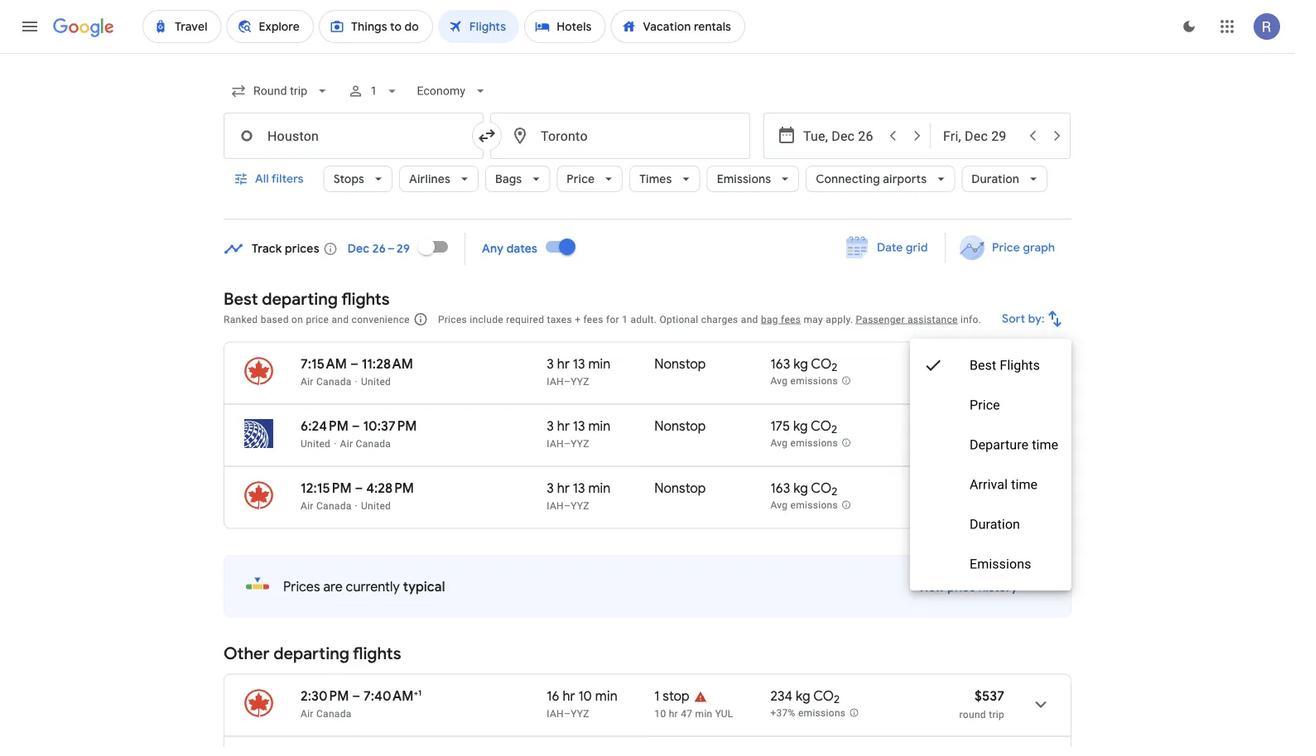 Task type: locate. For each thing, give the bounding box(es) containing it.
1 trip from the top
[[989, 439, 1005, 450]]

None text field
[[224, 113, 484, 159]]

2 13 from the top
[[573, 418, 585, 435]]

min inside 16 hr 10 min iah – yyz
[[596, 688, 618, 705]]

kg for 6:24 pm – 10:37 pm
[[794, 418, 808, 435]]

hr inside 16 hr 10 min iah – yyz
[[563, 688, 575, 705]]

min for 6:24 pm – 10:37 pm
[[589, 418, 611, 435]]

price right "on"
[[306, 314, 329, 325]]

arrival time
[[970, 477, 1038, 493]]

departure time
[[970, 437, 1059, 453]]

departing up "on"
[[262, 288, 338, 309]]

1 $537 from the top
[[975, 480, 1005, 497]]

duration down return 'text field'
[[972, 172, 1020, 186]]

1 163 from the top
[[771, 355, 791, 372]]

0 vertical spatial 3 hr 13 min iah – yyz
[[547, 355, 611, 387]]

fees right bag
[[781, 314, 801, 325]]

13
[[573, 355, 585, 372], [573, 418, 585, 435], [573, 480, 585, 497]]

arrival
[[970, 477, 1008, 493]]

price inside popup button
[[567, 172, 595, 186]]

round down $537 text box
[[960, 709, 987, 720]]

1 vertical spatial duration
[[970, 517, 1021, 532]]

$537 inside $537 round trip
[[975, 688, 1005, 705]]

0 vertical spatial +
[[575, 314, 581, 325]]

0 vertical spatial departing
[[262, 288, 338, 309]]

departing for best
[[262, 288, 338, 309]]

emissions inside popup button
[[717, 172, 771, 186]]

0 vertical spatial nonstop
[[655, 355, 706, 372]]

co right 175
[[811, 418, 832, 435]]

hr for 12:15 pm – 4:28 pm
[[557, 480, 570, 497]]

1 horizontal spatial +
[[575, 314, 581, 325]]

2 nonstop from the top
[[655, 418, 706, 435]]

0 vertical spatial united
[[361, 376, 391, 387]]

3 13 from the top
[[573, 480, 585, 497]]

round
[[960, 439, 987, 450], [960, 709, 987, 720]]

3 for 11:28 am
[[547, 355, 554, 372]]

nonstop flight. element for $503
[[655, 355, 706, 375]]

+ inside 2:30 pm – 7:40 am + 1
[[414, 688, 418, 698]]

1 vertical spatial price
[[992, 240, 1020, 255]]

163 kg co 2 down 175 kg co 2
[[771, 480, 838, 499]]

min for 7:15 am – 11:28 am
[[589, 355, 611, 372]]

1 vertical spatial best
[[970, 357, 997, 373]]

+37%
[[771, 708, 796, 719]]

flights
[[341, 288, 390, 309], [353, 643, 401, 664]]

3 3 from the top
[[547, 480, 554, 497]]

view
[[918, 580, 945, 595]]

sort by:
[[1003, 312, 1046, 326]]

united down 4:28 pm
[[361, 500, 391, 512]]

duration
[[972, 172, 1020, 186], [970, 517, 1021, 532]]

1 yyz from the top
[[571, 376, 590, 387]]

1 vertical spatial trip
[[989, 709, 1005, 720]]

price right bags popup button
[[567, 172, 595, 186]]

air canada
[[301, 376, 352, 387], [340, 438, 391, 449], [301, 500, 352, 512], [301, 708, 352, 720]]

min for 12:15 pm – 4:28 pm
[[589, 480, 611, 497]]

iah for 7:15 am – 11:28 am
[[547, 376, 564, 387]]

time
[[1032, 437, 1059, 453], [1012, 477, 1038, 493]]

163 kg co 2
[[771, 355, 838, 375], [771, 480, 838, 499]]

0 vertical spatial price
[[306, 314, 329, 325]]

2 right 175
[[832, 423, 838, 437]]

for
[[606, 314, 620, 325]]

Arrival time: 11:28 AM. text field
[[362, 355, 413, 372]]

kg right 175
[[794, 418, 808, 435]]

trip
[[989, 439, 1005, 450], [989, 709, 1005, 720]]

air canada down 6:24 pm – 10:37 pm
[[340, 438, 391, 449]]

total duration 3 hr 13 min. element
[[547, 355, 655, 375], [547, 418, 655, 437], [547, 480, 655, 499]]

2 avg from the top
[[771, 438, 788, 449]]

best flights radio item
[[910, 345, 1072, 385]]

1 fees from the left
[[584, 314, 604, 325]]

1 and from the left
[[332, 314, 349, 325]]

all
[[255, 172, 269, 186]]

main content containing best departing flights
[[224, 227, 1072, 747]]

3 iah from the top
[[547, 500, 564, 512]]

10
[[579, 688, 592, 705], [655, 708, 666, 720]]

1 vertical spatial avg emissions
[[771, 438, 838, 449]]

3 avg emissions from the top
[[771, 500, 838, 511]]

3 3 hr 13 min iah – yyz from the top
[[547, 480, 611, 512]]

4 yyz from the top
[[571, 708, 590, 720]]

$537 for $537 round trip
[[975, 688, 1005, 705]]

2 vertical spatial avg emissions
[[771, 500, 838, 511]]

None search field
[[224, 71, 1072, 220]]

round trip
[[960, 439, 1005, 450]]

bag
[[761, 314, 779, 325]]

1 vertical spatial departing
[[274, 643, 349, 664]]

– inside 16 hr 10 min iah – yyz
[[564, 708, 571, 720]]

avg for $503
[[771, 375, 788, 387]]

2 down 175 kg co 2
[[832, 485, 838, 499]]

13 for 12:15 pm – 4:28 pm
[[573, 480, 585, 497]]

3 total duration 3 hr 13 min. element from the top
[[547, 480, 655, 499]]

1 vertical spatial avg
[[771, 438, 788, 449]]

None field
[[224, 76, 337, 106], [410, 76, 495, 106], [224, 76, 337, 106], [410, 76, 495, 106]]

2 vertical spatial nonstop
[[655, 480, 706, 497]]

1 vertical spatial total duration 3 hr 13 min. element
[[547, 418, 655, 437]]

1 vertical spatial price
[[948, 580, 976, 595]]

times button
[[630, 159, 701, 199]]

nonstop for $537
[[655, 480, 706, 497]]

0 vertical spatial trip
[[989, 439, 1005, 450]]

bags
[[496, 172, 522, 186]]

3 nonstop from the top
[[655, 480, 706, 497]]

nonstop flight. element
[[655, 355, 706, 375], [655, 418, 706, 437], [655, 480, 706, 499]]

0 vertical spatial emissions
[[717, 172, 771, 186]]

2 vertical spatial united
[[361, 500, 391, 512]]

2 trip from the top
[[989, 709, 1005, 720]]

hr for 2:30 pm – 7:40 am + 1
[[563, 688, 575, 705]]

1 3 hr 13 min iah – yyz from the top
[[547, 355, 611, 387]]

any
[[482, 242, 504, 256]]

0 horizontal spatial emissions
[[717, 172, 771, 186]]

dec 26 – 29
[[348, 242, 410, 256]]

0 vertical spatial price
[[567, 172, 595, 186]]

1 horizontal spatial and
[[741, 314, 759, 325]]

required
[[506, 314, 545, 325]]

departing
[[262, 288, 338, 309], [274, 643, 349, 664]]

co inside 234 kg co 2
[[814, 688, 834, 705]]

0 vertical spatial flights
[[341, 288, 390, 309]]

min
[[589, 355, 611, 372], [589, 418, 611, 435], [589, 480, 611, 497], [596, 688, 618, 705], [696, 708, 713, 720]]

2 round from the top
[[960, 709, 987, 720]]

1 round from the top
[[960, 439, 987, 450]]

nonstop
[[655, 355, 706, 372], [655, 418, 706, 435], [655, 480, 706, 497]]

price right the view
[[948, 580, 976, 595]]

None text field
[[490, 113, 751, 159]]

2 up +37% emissions
[[834, 693, 840, 707]]

prices for prices are currently typical
[[283, 578, 320, 595]]

3 hr 13 min iah – yyz
[[547, 355, 611, 387], [547, 418, 611, 449], [547, 480, 611, 512]]

0 vertical spatial 10
[[579, 688, 592, 705]]

2 fees from the left
[[781, 314, 801, 325]]

0 vertical spatial 163 kg co 2
[[771, 355, 838, 375]]

0 vertical spatial avg emissions
[[771, 375, 838, 387]]

air down 2:30 pm
[[301, 708, 314, 720]]

emissions for 7:15 am – 11:28 am
[[791, 375, 838, 387]]

10:37 pm
[[363, 418, 417, 435]]

1 avg from the top
[[771, 375, 788, 387]]

1 vertical spatial 3 hr 13 min iah – yyz
[[547, 418, 611, 449]]

time right the departure
[[1032, 437, 1059, 453]]

1 vertical spatial +
[[414, 688, 418, 698]]

16
[[547, 688, 560, 705]]

$537 down the departure
[[975, 480, 1005, 497]]

2 vertical spatial price
[[970, 397, 1000, 413]]

1 vertical spatial 13
[[573, 418, 585, 435]]

0 horizontal spatial fees
[[584, 314, 604, 325]]

13 for 7:15 am – 11:28 am
[[573, 355, 585, 372]]

include
[[470, 314, 504, 325]]

1 vertical spatial united
[[301, 438, 331, 449]]

avg for $537
[[771, 500, 788, 511]]

best left flights
[[970, 357, 997, 373]]

175 kg co 2
[[771, 418, 838, 437]]

co down 175 kg co 2
[[811, 480, 832, 497]]

kg down 175 kg co 2
[[794, 480, 808, 497]]

other
[[224, 643, 270, 664]]

0 vertical spatial time
[[1032, 437, 1059, 453]]

best departing flights
[[224, 288, 390, 309]]

passenger
[[856, 314, 905, 325]]

1 3 from the top
[[547, 355, 554, 372]]

1 vertical spatial 3
[[547, 418, 554, 435]]

2 vertical spatial avg
[[771, 500, 788, 511]]

trip up arrival time
[[989, 439, 1005, 450]]

6:24 pm – 10:37 pm
[[301, 418, 417, 435]]

4 iah from the top
[[547, 708, 564, 720]]

co down may at top right
[[811, 355, 832, 372]]

kg down may at top right
[[794, 355, 808, 372]]

hr inside layover (1 of 1) is a 10 hr 47 min overnight layover at montréal-pierre elliott trudeau international airport in montreal. element
[[669, 708, 679, 720]]

air down 12:15 pm text field
[[301, 500, 314, 512]]

1 vertical spatial 163 kg co 2
[[771, 480, 838, 499]]

flights up 7:40 am
[[353, 643, 401, 664]]

2 nonstop flight. element from the top
[[655, 418, 706, 437]]

2 163 from the top
[[771, 480, 791, 497]]

0 horizontal spatial +
[[414, 688, 418, 698]]

flight details. leaves george bush intercontinental airport at 2:30 pm on tuesday, december 26 and arrives at toronto pearson international airport at 7:40 am on wednesday, december 27. image
[[1022, 685, 1061, 725]]

1 vertical spatial nonstop flight. element
[[655, 418, 706, 437]]

163 down bag fees button
[[771, 355, 791, 372]]

1 iah from the top
[[547, 376, 564, 387]]

2 vertical spatial 13
[[573, 480, 585, 497]]

3 hr 13 min iah – yyz for 4:28 pm
[[547, 480, 611, 512]]

united down 6:24 pm
[[301, 438, 331, 449]]

$503
[[974, 355, 1005, 372]]

time right 537 us dollars text field
[[1012, 477, 1038, 493]]

2 vertical spatial 3 hr 13 min iah – yyz
[[547, 480, 611, 512]]

$537 for $537
[[975, 480, 1005, 497]]

co
[[811, 355, 832, 372], [811, 418, 832, 435], [811, 480, 832, 497], [814, 688, 834, 705]]

kg inside 234 kg co 2
[[796, 688, 811, 705]]

10 right 16
[[579, 688, 592, 705]]

1 vertical spatial 163
[[771, 480, 791, 497]]

1 avg emissions from the top
[[771, 375, 838, 387]]

fees left "for"
[[584, 314, 604, 325]]

emissions
[[717, 172, 771, 186], [970, 556, 1032, 572]]

connecting airports
[[816, 172, 927, 186]]

times
[[640, 172, 672, 186]]

charges
[[702, 314, 739, 325]]

select your sort order. menu
[[910, 339, 1072, 591]]

co inside 175 kg co 2
[[811, 418, 832, 435]]

2 for 2:30 pm – 7:40 am + 1
[[834, 693, 840, 707]]

1 vertical spatial flights
[[353, 643, 401, 664]]

grid
[[906, 240, 929, 255]]

0 vertical spatial best
[[224, 288, 258, 309]]

emissions up history
[[970, 556, 1032, 572]]

1 13 from the top
[[573, 355, 585, 372]]

1 vertical spatial emissions
[[970, 556, 1032, 572]]

kg inside 175 kg co 2
[[794, 418, 808, 435]]

view price history
[[918, 580, 1018, 595]]

duration down 537 us dollars text field
[[970, 517, 1021, 532]]

2 $537 from the top
[[975, 688, 1005, 705]]

0 vertical spatial total duration 3 hr 13 min. element
[[547, 355, 655, 375]]

united
[[361, 376, 391, 387], [301, 438, 331, 449], [361, 500, 391, 512]]

2 iah from the top
[[547, 438, 564, 449]]

best for best flights
[[970, 357, 997, 373]]

1 horizontal spatial emissions
[[970, 556, 1032, 572]]

price
[[567, 172, 595, 186], [992, 240, 1020, 255], [970, 397, 1000, 413]]

kg up +37% emissions
[[796, 688, 811, 705]]

3 avg from the top
[[771, 500, 788, 511]]

0 vertical spatial 163
[[771, 355, 791, 372]]

all filters button
[[224, 159, 317, 199]]

1 vertical spatial round
[[960, 709, 987, 720]]

dates
[[507, 242, 538, 256]]

0 vertical spatial 3
[[547, 355, 554, 372]]

3
[[547, 355, 554, 372], [547, 418, 554, 435], [547, 480, 554, 497]]

avg
[[771, 375, 788, 387], [771, 438, 788, 449], [771, 500, 788, 511]]

best up ranked
[[224, 288, 258, 309]]

yyz for 6:24 pm – 10:37 pm
[[571, 438, 590, 449]]

1 nonstop flight. element from the top
[[655, 355, 706, 375]]

best for best departing flights
[[224, 288, 258, 309]]

3 yyz from the top
[[571, 500, 590, 512]]

best flights
[[970, 357, 1040, 373]]

price left graph
[[992, 240, 1020, 255]]

best inside radio item
[[970, 357, 997, 373]]

1 nonstop from the top
[[655, 355, 706, 372]]

leaves george bush intercontinental airport at 2:30 pm on tuesday, december 26 and arrives at toronto pearson international airport at 7:40 am on wednesday, december 27. element
[[301, 688, 422, 705]]

departing up 2:30 pm
[[274, 643, 349, 664]]

2 inside 234 kg co 2
[[834, 693, 840, 707]]

Departure time: 2:30 PM. text field
[[301, 688, 349, 705]]

0 horizontal spatial and
[[332, 314, 349, 325]]

emissions
[[791, 375, 838, 387], [791, 438, 838, 449], [791, 500, 838, 511], [799, 708, 846, 719]]

0 vertical spatial duration
[[972, 172, 1020, 186]]

Departure time: 7:15 AM. text field
[[301, 355, 347, 372]]

1 vertical spatial $537
[[975, 688, 1005, 705]]

163 kg co 2 down may at top right
[[771, 355, 838, 375]]

163 kg co 2 for $503
[[771, 355, 838, 375]]

best
[[224, 288, 258, 309], [970, 357, 997, 373]]

1 horizontal spatial fees
[[781, 314, 801, 325]]

date grid
[[877, 240, 929, 255]]

7:15 am – 11:28 am
[[301, 355, 413, 372]]

2 vertical spatial nonstop flight. element
[[655, 480, 706, 499]]

1 vertical spatial prices
[[283, 578, 320, 595]]

1 total duration 3 hr 13 min. element from the top
[[547, 355, 655, 375]]

3 for 4:28 pm
[[547, 480, 554, 497]]

flights up convenience
[[341, 288, 390, 309]]

1 inside 2:30 pm – 7:40 am + 1
[[418, 688, 422, 698]]

0 vertical spatial nonstop flight. element
[[655, 355, 706, 375]]

163 for $537
[[771, 480, 791, 497]]

air down departure time: 7:15 am. text box
[[301, 376, 314, 387]]

yyz inside 16 hr 10 min iah – yyz
[[571, 708, 590, 720]]

1 vertical spatial nonstop
[[655, 418, 706, 435]]

main content
[[224, 227, 1072, 747]]

0 vertical spatial 13
[[573, 355, 585, 372]]

kg for 2:30 pm – 7:40 am + 1
[[796, 688, 811, 705]]

2 total duration 3 hr 13 min. element from the top
[[547, 418, 655, 437]]

hr
[[557, 355, 570, 372], [557, 418, 570, 435], [557, 480, 570, 497], [563, 688, 575, 705], [669, 708, 679, 720]]

prices for prices include required taxes + fees for 1 adult. optional charges and bag fees may apply. passenger assistance
[[438, 314, 467, 325]]

10 down 1 stop flight. element
[[655, 708, 666, 720]]

price inside select your sort order. menu
[[970, 397, 1000, 413]]

price up round trip
[[970, 397, 1000, 413]]

1 horizontal spatial best
[[970, 357, 997, 373]]

0 horizontal spatial 10
[[579, 688, 592, 705]]

leaves george bush intercontinental airport at 12:15 pm on tuesday, december 26 and arrives at toronto pearson international airport at 4:28 pm on tuesday, december 26. element
[[301, 480, 414, 497]]

11:28 am
[[362, 355, 413, 372]]

united down 11:28 am
[[361, 376, 391, 387]]

2 down apply.
[[832, 361, 838, 375]]

3 for 10:37 pm
[[547, 418, 554, 435]]

prices left "are"
[[283, 578, 320, 595]]

and left bag
[[741, 314, 759, 325]]

and
[[332, 314, 349, 325], [741, 314, 759, 325]]

avg emissions
[[771, 375, 838, 387], [771, 438, 838, 449], [771, 500, 838, 511]]

co up +37% emissions
[[814, 688, 834, 705]]

ranked based on price and convenience
[[224, 314, 410, 325]]

2 3 hr 13 min iah – yyz from the top
[[547, 418, 611, 449]]

2 3 from the top
[[547, 418, 554, 435]]

1 vertical spatial 10
[[655, 708, 666, 720]]

kg for 7:15 am – 11:28 am
[[794, 355, 808, 372]]

2 vertical spatial 3
[[547, 480, 554, 497]]

are
[[324, 578, 343, 595]]

price button
[[557, 159, 623, 199]]

iah
[[547, 376, 564, 387], [547, 438, 564, 449], [547, 500, 564, 512], [547, 708, 564, 720]]

0 vertical spatial $537
[[975, 480, 1005, 497]]

3 hr 13 min iah – yyz for 10:37 pm
[[547, 418, 611, 449]]

0 vertical spatial avg
[[771, 375, 788, 387]]

0 horizontal spatial best
[[224, 288, 258, 309]]

1 horizontal spatial prices
[[438, 314, 467, 325]]

0 vertical spatial prices
[[438, 314, 467, 325]]

passenger assistance button
[[856, 314, 958, 325]]

2 yyz from the top
[[571, 438, 590, 449]]

2:30 pm
[[301, 688, 349, 705]]

trip down $537 text box
[[989, 709, 1005, 720]]

and down best departing flights
[[332, 314, 349, 325]]

2 163 kg co 2 from the top
[[771, 480, 838, 499]]

163 down 175
[[771, 480, 791, 497]]

2 vertical spatial total duration 3 hr 13 min. element
[[547, 480, 655, 499]]

0 vertical spatial round
[[960, 439, 987, 450]]

emissions right times popup button
[[717, 172, 771, 186]]

Arrival time: 4:28 PM. text field
[[366, 480, 414, 497]]

1 vertical spatial time
[[1012, 477, 1038, 493]]

1 163 kg co 2 from the top
[[771, 355, 838, 375]]

co for 2:30 pm – 7:40 am + 1
[[814, 688, 834, 705]]

round up arrival
[[960, 439, 987, 450]]

price graph button
[[949, 233, 1069, 263]]

prices
[[438, 314, 467, 325], [283, 578, 320, 595]]

iah inside 16 hr 10 min iah – yyz
[[547, 708, 564, 720]]

+
[[575, 314, 581, 325], [414, 688, 418, 698]]

2 inside 175 kg co 2
[[832, 423, 838, 437]]

fees
[[584, 314, 604, 325], [781, 314, 801, 325]]

kg
[[794, 355, 808, 372], [794, 418, 808, 435], [794, 480, 808, 497], [796, 688, 811, 705]]

price
[[306, 314, 329, 325], [948, 580, 976, 595]]

3 nonstop flight. element from the top
[[655, 480, 706, 499]]

view price history image
[[1020, 567, 1060, 607]]

canada down 6:24 pm – 10:37 pm
[[356, 438, 391, 449]]

duration inside popup button
[[972, 172, 1020, 186]]

503 US dollars text field
[[974, 355, 1005, 372]]

$537 left flight details. leaves george bush intercontinental airport at 2:30 pm on tuesday, december 26 and arrives at toronto pearson international airport at 7:40 am on wednesday, december 27. image
[[975, 688, 1005, 705]]

0 horizontal spatial prices
[[283, 578, 320, 595]]

prices right learn more about ranking icon at the top of the page
[[438, 314, 467, 325]]



Task type: describe. For each thing, give the bounding box(es) containing it.
flights for best departing flights
[[341, 288, 390, 309]]

1 stop
[[655, 688, 690, 705]]

hr for 6:24 pm – 10:37 pm
[[557, 418, 570, 435]]

total duration 3 hr 13 min. element for 11:28 am
[[547, 355, 655, 375]]

all filters
[[255, 172, 304, 186]]

air down 6:24 pm – 10:37 pm
[[340, 438, 353, 449]]

kg for 12:15 pm – 4:28 pm
[[794, 480, 808, 497]]

yul
[[716, 708, 734, 720]]

on
[[292, 314, 303, 325]]

graph
[[1023, 240, 1056, 255]]

10 hr 47 min yul
[[655, 708, 734, 720]]

change appearance image
[[1170, 7, 1210, 46]]

12:15 pm
[[301, 480, 352, 497]]

date
[[877, 240, 904, 255]]

163 kg co 2 for $537
[[771, 480, 838, 499]]

stops
[[334, 172, 365, 186]]

yyz for 12:15 pm – 4:28 pm
[[571, 500, 590, 512]]

connecting airports button
[[806, 159, 956, 199]]

emissions button
[[707, 159, 800, 199]]

emissions for 6:24 pm – 10:37 pm
[[791, 438, 838, 449]]

airlines button
[[399, 159, 479, 199]]

ranked
[[224, 314, 258, 325]]

other departing flights
[[224, 643, 401, 664]]

yyz for 2:30 pm – 7:40 am + 1
[[571, 708, 590, 720]]

airports
[[883, 172, 927, 186]]

234 kg co 2
[[771, 688, 840, 707]]

+37% emissions
[[771, 708, 846, 719]]

convenience
[[352, 314, 410, 325]]

1 inside 1 stop flight. element
[[655, 688, 660, 705]]

234
[[771, 688, 793, 705]]

loading results progress bar
[[0, 53, 1296, 56]]

2 avg emissions from the top
[[771, 438, 838, 449]]

assistance
[[908, 314, 958, 325]]

6:24 pm
[[301, 418, 349, 435]]

duration inside select your sort order. menu
[[970, 517, 1021, 532]]

none search field containing all filters
[[224, 71, 1072, 220]]

bag fees button
[[761, 314, 801, 325]]

1 stop flight. element
[[655, 688, 690, 707]]

sort by: button
[[996, 299, 1072, 339]]

Arrival time: 7:40 AM on  Wednesday, December 27. text field
[[364, 688, 422, 705]]

learn more about tracked prices image
[[323, 242, 338, 256]]

26 – 29
[[373, 242, 410, 256]]

avg emissions for $537
[[771, 500, 838, 511]]

iah for 2:30 pm – 7:40 am + 1
[[547, 708, 564, 720]]

optional
[[660, 314, 699, 325]]

2:30 pm – 7:40 am + 1
[[301, 688, 422, 705]]

connecting
[[816, 172, 881, 186]]

2 for 7:15 am – 11:28 am
[[832, 361, 838, 375]]

airlines
[[409, 172, 451, 186]]

7:40 am
[[364, 688, 414, 705]]

nonstop for $503
[[655, 355, 706, 372]]

1 horizontal spatial 10
[[655, 708, 666, 720]]

total duration 3 hr 13 min. element for 10:37 pm
[[547, 418, 655, 437]]

iah for 12:15 pm – 4:28 pm
[[547, 500, 564, 512]]

leaves george bush intercontinental airport at 7:15 am on tuesday, december 26 and arrives at toronto pearson international airport at 11:28 am on tuesday, december 26. element
[[301, 355, 413, 372]]

stops button
[[324, 159, 393, 199]]

may
[[804, 314, 824, 325]]

emissions for 2:30 pm – 7:40 am + 1
[[799, 708, 846, 719]]

$537 round trip
[[960, 688, 1005, 720]]

1 horizontal spatial price
[[948, 580, 976, 595]]

prices are currently typical
[[283, 578, 445, 595]]

co for 7:15 am – 11:28 am
[[811, 355, 832, 372]]

prices include required taxes + fees for 1 adult. optional charges and bag fees may apply. passenger assistance
[[438, 314, 958, 325]]

adult.
[[631, 314, 657, 325]]

flights
[[1000, 357, 1040, 373]]

2 for 12:15 pm – 4:28 pm
[[832, 485, 838, 499]]

canada down 7:15 am
[[316, 376, 352, 387]]

time for departure time
[[1032, 437, 1059, 453]]

history
[[979, 580, 1018, 595]]

47
[[681, 708, 693, 720]]

Arrival time: 10:37 PM. text field
[[363, 418, 417, 435]]

air canada down 2:30 pm text box on the left of page
[[301, 708, 352, 720]]

yyz for 7:15 am – 11:28 am
[[571, 376, 590, 387]]

stop
[[663, 688, 690, 705]]

2 for 6:24 pm – 10:37 pm
[[832, 423, 838, 437]]

sort
[[1003, 312, 1026, 326]]

united for 12:15 pm
[[361, 500, 391, 512]]

departure
[[970, 437, 1029, 453]]

Return text field
[[944, 114, 1020, 158]]

total duration 3 hr 13 min. element for 4:28 pm
[[547, 480, 655, 499]]

emissions for 12:15 pm – 4:28 pm
[[791, 500, 838, 511]]

Departure time: 6:24 PM. text field
[[301, 418, 349, 435]]

leaves george bush intercontinental airport at 6:24 pm on tuesday, december 26 and arrives at toronto pearson international airport at 10:37 pm on tuesday, december 26. element
[[301, 418, 417, 435]]

price graph
[[992, 240, 1056, 255]]

track
[[252, 242, 282, 256]]

typical
[[403, 578, 445, 595]]

emissions inside select your sort order. menu
[[970, 556, 1032, 572]]

air canada down 7:15 am
[[301, 376, 352, 387]]

537 US dollars text field
[[975, 480, 1005, 497]]

co for 12:15 pm – 4:28 pm
[[811, 480, 832, 497]]

iah for 6:24 pm – 10:37 pm
[[547, 438, 564, 449]]

7:15 am
[[301, 355, 347, 372]]

air canada down 12:15 pm text field
[[301, 500, 352, 512]]

total duration 16 hr 10 min. element
[[547, 688, 655, 707]]

Departure text field
[[804, 114, 880, 158]]

united for 7:15 am
[[361, 376, 391, 387]]

16 hr 10 min iah – yyz
[[547, 688, 618, 720]]

canada down 12:15 pm text field
[[316, 500, 352, 512]]

swap origin and destination. image
[[477, 126, 497, 146]]

canada down 2:30 pm text box on the left of page
[[316, 708, 352, 720]]

10 inside 16 hr 10 min iah – yyz
[[579, 688, 592, 705]]

any dates
[[482, 242, 538, 256]]

min for 2:30 pm – 7:40 am + 1
[[596, 688, 618, 705]]

13 for 6:24 pm – 10:37 pm
[[573, 418, 585, 435]]

taxes
[[547, 314, 572, 325]]

learn more about ranking image
[[413, 312, 428, 327]]

flights for other departing flights
[[353, 643, 401, 664]]

filters
[[272, 172, 304, 186]]

duration button
[[962, 159, 1048, 199]]

based
[[261, 314, 289, 325]]

163 for $503
[[771, 355, 791, 372]]

hr for 7:15 am – 11:28 am
[[557, 355, 570, 372]]

trip inside $537 round trip
[[989, 709, 1005, 720]]

main menu image
[[20, 17, 40, 36]]

time for arrival time
[[1012, 477, 1038, 493]]

track prices
[[252, 242, 320, 256]]

date grid button
[[834, 233, 942, 263]]

0 horizontal spatial price
[[306, 314, 329, 325]]

bags button
[[486, 159, 550, 199]]

layover (1 of 1) is a 10 hr 47 min overnight layover at montréal-pierre elliott trudeau international airport in montreal. element
[[655, 707, 763, 720]]

Departure time: 12:15 PM. text field
[[301, 480, 352, 497]]

537 US dollars text field
[[975, 688, 1005, 705]]

1 button
[[341, 71, 407, 111]]

co for 6:24 pm – 10:37 pm
[[811, 418, 832, 435]]

apply.
[[826, 314, 854, 325]]

prices
[[285, 242, 320, 256]]

3 hr 13 min iah – yyz for 11:28 am
[[547, 355, 611, 387]]

round inside $537 round trip
[[960, 709, 987, 720]]

dec
[[348, 242, 370, 256]]

nonstop flight. element for $537
[[655, 480, 706, 499]]

find the best price region
[[224, 227, 1072, 276]]

1 inside 1 popup button
[[371, 84, 377, 98]]

currently
[[346, 578, 400, 595]]

12:15 pm – 4:28 pm
[[301, 480, 414, 497]]

avg emissions for $503
[[771, 375, 838, 387]]

2 and from the left
[[741, 314, 759, 325]]

4:28 pm
[[366, 480, 414, 497]]

departing for other
[[274, 643, 349, 664]]

price inside button
[[992, 240, 1020, 255]]

by:
[[1029, 312, 1046, 326]]



Task type: vqa. For each thing, say whether or not it's contained in the screenshot.
10:37 PM
yes



